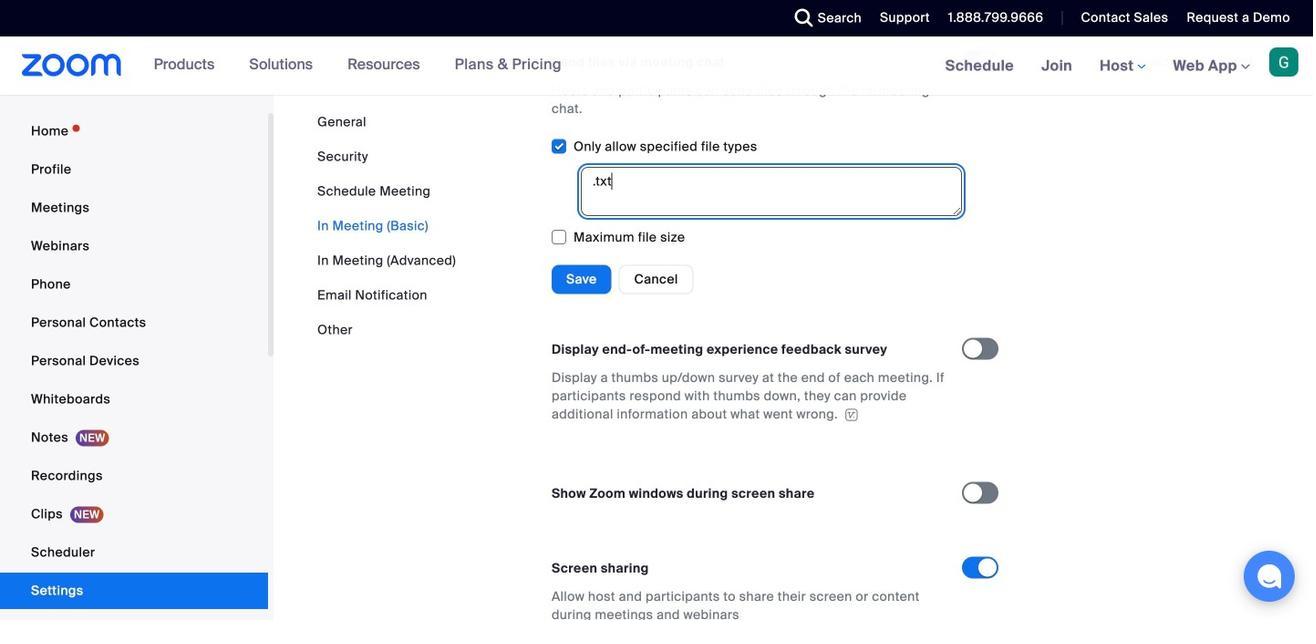 Task type: describe. For each thing, give the bounding box(es) containing it.
meetings navigation
[[932, 36, 1313, 96]]



Task type: vqa. For each thing, say whether or not it's contained in the screenshot.
topmost Demo
no



Task type: locate. For each thing, give the bounding box(es) containing it.
menu bar
[[317, 113, 456, 339]]

support version for display end-of-meeting experience feedback survey image
[[842, 409, 861, 421]]

product information navigation
[[140, 36, 575, 95]]

banner
[[0, 36, 1313, 96]]

personal menu menu
[[0, 113, 268, 620]]

application
[[552, 369, 946, 423]]

open chat image
[[1257, 564, 1282, 589]]

zoom logo image
[[22, 54, 122, 77]]

Allowed file types text field
[[581, 167, 962, 216]]

profile picture image
[[1269, 47, 1298, 77]]



